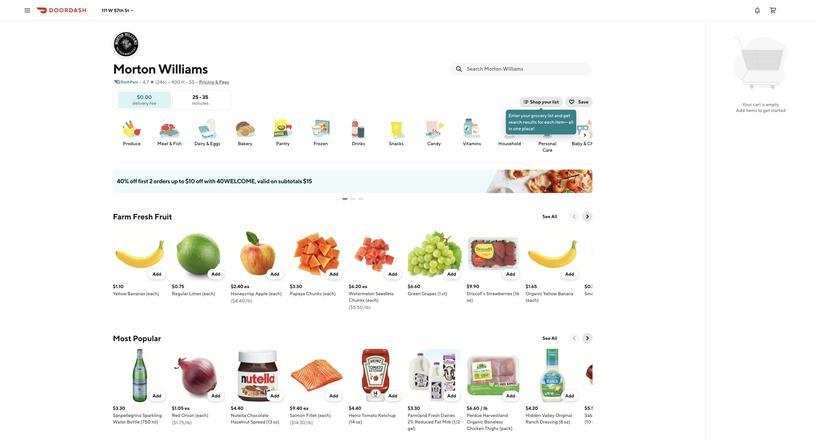 Task type: locate. For each thing, give the bounding box(es) containing it.
nutella chocolate hazelnut spread (13 oz) image
[[231, 349, 285, 403]]

add for organic yellow banana (each)
[[565, 272, 574, 277]]

see for most popular
[[543, 336, 551, 341]]

your inside enter your grocery list and get search results for each item--- all in one place!
[[521, 113, 530, 118]]

0 vertical spatial to
[[758, 108, 762, 113]]

notification bell image
[[754, 6, 761, 14]]

$0.75 up small
[[585, 284, 597, 289]]

0 horizontal spatial yellow
[[113, 291, 127, 296]]

ea up 'fillet'
[[303, 406, 308, 411]]

baby & child image
[[574, 117, 597, 140]]

& right baby
[[584, 141, 586, 146]]

to right up
[[179, 178, 184, 185]]

yellow left banana
[[543, 291, 557, 296]]

organic
[[526, 291, 542, 296], [467, 420, 483, 425]]

ea up onion at bottom
[[185, 406, 190, 411]]

empty
[[766, 102, 779, 107]]

chunks right papaya in the left of the page
[[306, 291, 322, 296]]

oz) inside '$4.40 nutella chocolate hazelnut spread (13 oz)'
[[273, 420, 279, 425]]

papaya chunks (each) image
[[290, 227, 344, 281]]

oz) right (10
[[592, 420, 599, 425]]

ea
[[244, 284, 249, 289], [362, 284, 367, 289], [185, 406, 190, 411], [303, 406, 308, 411]]

1 vertical spatial to
[[179, 178, 184, 185]]

2
[[149, 178, 153, 185]]

ft
[[181, 79, 185, 85]]

add for yellow bananas (each)
[[152, 272, 161, 277]]

green
[[408, 291, 421, 296]]

vitamins link
[[456, 117, 488, 147]]

oz) down 'driscoll's'
[[467, 298, 473, 303]]

0 horizontal spatial your
[[521, 113, 530, 118]]

$3.30 up farmland
[[408, 406, 420, 411]]

dairies
[[441, 413, 455, 418]]

ea up watermelon
[[362, 284, 367, 289]]

$$
[[189, 79, 195, 85]]

$3.30 inside the '$3.30 farmland fresh dairies 2% reduced fat milk (1/2 gal)'
[[408, 406, 420, 411]]

$1.05 ea red onion (each) ($1.75/lb)
[[172, 406, 208, 426]]

Search Morton Williams search field
[[467, 65, 586, 73]]

regular
[[172, 291, 188, 296]]

dressing
[[540, 420, 558, 425]]

farm
[[113, 212, 131, 221]]

0 horizontal spatial $3.30
[[113, 406, 125, 411]]

vitamins image
[[460, 117, 484, 140]]

0 horizontal spatial chunks
[[306, 291, 322, 296]]

bakery
[[238, 141, 252, 146]]

your for grocery
[[521, 113, 530, 118]]

1 previous button of carousel image from the top
[[571, 213, 578, 220]]

1 vertical spatial $6.60
[[467, 406, 479, 411]]

2 $0.75 from the left
[[585, 284, 597, 289]]

all
[[551, 214, 557, 219], [551, 336, 557, 341]]

ea up honeycrisp
[[244, 284, 249, 289]]

1 vertical spatial see
[[543, 336, 551, 341]]

$4.20
[[526, 406, 538, 411]]

• left 400
[[168, 79, 170, 85]]

&
[[215, 79, 218, 85], [169, 141, 172, 146], [206, 141, 209, 146], [584, 141, 586, 146]]

1 vertical spatial chunks
[[349, 298, 365, 303]]

your cart is empty add items to get started
[[736, 102, 786, 113]]

(each) right limes
[[202, 291, 215, 296]]

(each) right papaya in the left of the page
[[323, 291, 336, 296]]

st
[[125, 8, 129, 13]]

ea inside $6.20 ea watermelon seedless chunks (each) ($5.50/lb)
[[362, 284, 367, 289]]

ea for $2.40 ea
[[244, 284, 249, 289]]

produce
[[123, 141, 141, 146]]

papaya
[[290, 291, 305, 296]]

1 • from the left
[[139, 79, 141, 85]]

driscoll's strawberries (16 oz) image
[[467, 227, 520, 281]]

•
[[139, 79, 141, 85], [168, 79, 170, 85], [186, 79, 188, 85], [196, 79, 198, 85]]

($1.75/lb)
[[172, 420, 192, 426]]

ea inside $1.05 ea red onion (each) ($1.75/lb)
[[185, 406, 190, 411]]

water
[[113, 420, 126, 425]]

get inside your cart is empty add items to get started
[[763, 108, 770, 113]]

regular limes (each) image
[[172, 227, 226, 281]]

thighs
[[485, 426, 499, 431]]

25 - 35 minutes
[[192, 94, 209, 106]]

fresh
[[133, 212, 153, 221], [428, 413, 440, 418]]

grapes
[[422, 291, 437, 296]]

1 horizontal spatial to
[[758, 108, 762, 113]]

($5.50/lb)
[[349, 305, 371, 310]]

add for honeycrisp apple (each)
[[270, 272, 279, 277]]

child
[[587, 141, 599, 146]]

(each) inside $1.10 yellow bananas (each)
[[146, 291, 159, 296]]

all for most popular
[[551, 336, 557, 341]]

organic down "$1.65"
[[526, 291, 542, 296]]

add for nutella chocolate hazelnut spread (13 oz)
[[270, 394, 279, 399]]

$6.60 up the perdue
[[467, 406, 479, 411]]

0 vertical spatial see all link
[[539, 211, 561, 222]]

(each) right 'fillet'
[[318, 413, 331, 418]]

previous button of carousel image left next button of carousel icon
[[571, 335, 578, 342]]

all for farm fresh fruit
[[551, 214, 557, 219]]

1 $4.40 from the left
[[231, 406, 244, 411]]

up
[[171, 178, 178, 185]]

1 vertical spatial see all
[[543, 336, 557, 341]]

chocolate
[[247, 413, 269, 418]]

0 horizontal spatial $4.40
[[231, 406, 244, 411]]

sanpellegrino sparkling water bottle (750 ml) image
[[113, 349, 167, 403]]

$9.40
[[290, 406, 303, 411]]

get down "is"
[[763, 108, 770, 113]]

$4.40 up heinz
[[349, 406, 361, 411]]

2 see all from the top
[[543, 336, 557, 341]]

$4.40 for $4.40 nutella chocolate hazelnut spread (13 oz)
[[231, 406, 244, 411]]

oz)
[[622, 291, 629, 296], [467, 298, 473, 303], [273, 420, 279, 425], [356, 420, 362, 425], [564, 420, 570, 425], [592, 420, 599, 425]]

chunks inside $6.20 ea watermelon seedless chunks (each) ($5.50/lb)
[[349, 298, 365, 303]]

(each) inside $9.40 ea salmon fillet (each) ($14.30/lb)
[[318, 413, 331, 418]]

2 $4.40 from the left
[[349, 406, 361, 411]]

(each) inside $6.20 ea watermelon seedless chunks (each) ($5.50/lb)
[[366, 298, 379, 303]]

1 vertical spatial all
[[551, 336, 557, 341]]

previous button of carousel image
[[571, 213, 578, 220], [571, 335, 578, 342]]

1 yellow from the left
[[113, 291, 127, 296]]

(10
[[585, 420, 591, 425]]

1 horizontal spatial $6.60
[[467, 406, 479, 411]]

$3.30
[[290, 284, 302, 289], [113, 406, 125, 411], [408, 406, 420, 411]]

1 vertical spatial organic
[[467, 420, 483, 425]]

add for hidden valley original ranch dressing (8 oz)
[[565, 394, 574, 399]]

0 vertical spatial list
[[552, 99, 559, 105]]

1 vertical spatial list
[[548, 113, 554, 118]]

$3.30 for $3.30 sanpellegrino sparkling water bottle (750 ml)
[[113, 406, 125, 411]]

$6.60 / lb perdue harvestland organic boneless chicken thighs (pack)
[[467, 406, 513, 431]]

produce image
[[120, 117, 144, 140]]

$6.20 ea watermelon seedless chunks (each) ($5.50/lb)
[[349, 284, 394, 310]]

(each) down "$1.65"
[[526, 298, 539, 303]]

(16
[[513, 291, 519, 296]]

$4.20 hidden valley original ranch dressing (8 oz)
[[526, 406, 572, 425]]

$0.75 inside $0.75 regular limes (each)
[[172, 284, 184, 289]]

0 vertical spatial all
[[551, 214, 557, 219]]

baby
[[572, 141, 583, 146]]

1 horizontal spatial $4.40
[[349, 406, 361, 411]]

off
[[130, 178, 137, 185], [196, 178, 203, 185]]

spread
[[251, 420, 265, 425]]

(each) right apple
[[269, 291, 282, 296]]

frozen
[[314, 141, 328, 146]]

yellow down $1.10
[[113, 291, 127, 296]]

organic up chicken at the bottom right of page
[[467, 420, 483, 425]]

apple
[[255, 291, 268, 296]]

organic yellow banana (each) image
[[526, 227, 579, 281]]

111 w 57th st button
[[102, 8, 134, 13]]

$3.30 inside the $3.30 papaya chunks (each)
[[290, 284, 302, 289]]

perdue harvestland organic boneless chicken thighs (pack) image
[[467, 349, 520, 403]]

(each) right bananas
[[146, 291, 159, 296]]

off left first at the left
[[130, 178, 137, 185]]

chunks up ($5.50/lb)
[[349, 298, 365, 303]]

$3.30 inside $3.30 sanpellegrino sparkling water bottle (750 ml)
[[113, 406, 125, 411]]

add for green grapes (1 ct)
[[447, 272, 456, 277]]

1 see from the top
[[543, 214, 551, 219]]

$6.60 inside $6.60 / lb perdue harvestland organic boneless chicken thighs (pack)
[[467, 406, 479, 411]]

(each) inside the $3.30 papaya chunks (each)
[[323, 291, 336, 296]]

next button of carousel image
[[584, 335, 591, 342]]

4 • from the left
[[196, 79, 198, 85]]

2 all from the top
[[551, 336, 557, 341]]

2 yellow from the left
[[543, 291, 557, 296]]

your right shop
[[542, 99, 552, 105]]

baby & child link
[[569, 117, 602, 147]]

1 vertical spatial your
[[521, 113, 530, 118]]

$3.30 up papaya in the left of the page
[[290, 284, 302, 289]]

0 vertical spatial your
[[542, 99, 552, 105]]

$4.40 inside '$4.40 nutella chocolate hazelnut spread (13 oz)'
[[231, 406, 244, 411]]

/
[[480, 406, 483, 411]]

your up results at the right of the page
[[521, 113, 530, 118]]

empty retail cart image
[[730, 33, 792, 94]]

1 all from the top
[[551, 214, 557, 219]]

1 off from the left
[[130, 178, 137, 185]]

oz) right (14
[[356, 420, 362, 425]]

(each) inside $2.40 ea honeycrisp apple (each) ($4.40/lb)
[[269, 291, 282, 296]]

$9.40 ea salmon fillet (each) ($14.30/lb)
[[290, 406, 331, 426]]

$3.30 up sanpellegrino
[[113, 406, 125, 411]]

fillet
[[306, 413, 317, 418]]

0 vertical spatial previous button of carousel image
[[571, 213, 578, 220]]

$0.75 up regular at the left
[[172, 284, 184, 289]]

0 vertical spatial $6.60
[[408, 284, 420, 289]]

add for farmland fresh dairies 2% reduced fat milk (1/2 gal)
[[447, 394, 456, 399]]

list inside enter your grocery list and get search results for each item--- all in one place!
[[548, 113, 554, 118]]

$3.30 papaya chunks (each)
[[290, 284, 336, 296]]

small
[[585, 291, 596, 296]]

(each) inside $0.75 regular limes (each)
[[202, 291, 215, 296]]

original
[[556, 413, 572, 418]]

1 horizontal spatial $0.75
[[585, 284, 597, 289]]

& for baby & child
[[584, 141, 586, 146]]

0 horizontal spatial organic
[[467, 420, 483, 425]]

oz) right (13
[[273, 420, 279, 425]]

to inside your cart is empty add items to get started
[[758, 108, 762, 113]]

1 horizontal spatial chunks
[[349, 298, 365, 303]]

chicken
[[467, 426, 484, 431]]

for
[[538, 120, 544, 125]]

40%
[[117, 178, 129, 185]]

farmland fresh dairies 2% reduced fat milk (1/2 gal) image
[[408, 349, 462, 403]]

• right $$
[[196, 79, 198, 85]]

banana
[[558, 291, 574, 296]]

3 • from the left
[[186, 79, 188, 85]]

personal care
[[539, 141, 557, 153]]

vitamins
[[463, 141, 481, 146]]

popular
[[133, 334, 161, 343]]

ea inside $9.40 ea salmon fillet (each) ($14.30/lb)
[[303, 406, 308, 411]]

$15
[[303, 178, 312, 185]]

off right $10
[[196, 178, 203, 185]]

1 horizontal spatial organic
[[526, 291, 542, 296]]

list up and
[[552, 99, 559, 105]]

open menu image
[[23, 6, 31, 14]]

$6.60 inside $6.60 green grapes (1 ct)
[[408, 284, 420, 289]]

household
[[498, 141, 521, 146]]

1 horizontal spatial your
[[542, 99, 552, 105]]

get up all
[[563, 113, 570, 118]]

1 horizontal spatial fresh
[[428, 413, 440, 418]]

$4.40 up nutella
[[231, 406, 244, 411]]

get
[[763, 108, 770, 113], [563, 113, 570, 118]]

1 vertical spatial see all link
[[539, 333, 561, 344]]

$6.60
[[408, 284, 420, 289], [467, 406, 479, 411]]

2 see all link from the top
[[539, 333, 561, 344]]

fresh up fat
[[428, 413, 440, 418]]

• right ft
[[186, 79, 188, 85]]

0 horizontal spatial $0.75
[[172, 284, 184, 289]]

0 horizontal spatial $6.60
[[408, 284, 420, 289]]

to down cart
[[758, 108, 762, 113]]

ranch
[[526, 420, 539, 425]]

ea inside $2.40 ea honeycrisp apple (each) ($4.40/lb)
[[244, 284, 249, 289]]

0 vertical spatial see
[[543, 214, 551, 219]]

oz) right '(1.4'
[[622, 291, 629, 296]]

1 horizontal spatial yellow
[[543, 291, 557, 296]]

add for sanpellegrino sparkling water bottle (750 ml)
[[152, 394, 161, 399]]

• left 4.7
[[139, 79, 141, 85]]

drinks image
[[347, 117, 370, 140]]

list up each
[[548, 113, 554, 118]]

$10
[[185, 178, 195, 185]]

oz) right (8
[[564, 420, 570, 425]]

2 see from the top
[[543, 336, 551, 341]]

produce link
[[116, 117, 148, 147]]

0 horizontal spatial off
[[130, 178, 137, 185]]

$1.65 organic yellow banana (each)
[[526, 284, 574, 303]]

1 see all link from the top
[[539, 211, 561, 222]]

$0.75 regular limes (each)
[[172, 284, 215, 296]]

$0.00 delivery fee
[[132, 94, 156, 106]]

hidden
[[526, 413, 541, 418]]

2 previous button of carousel image from the top
[[571, 335, 578, 342]]

1 see all from the top
[[543, 214, 557, 219]]

2 horizontal spatial $3.30
[[408, 406, 420, 411]]

0 vertical spatial chunks
[[306, 291, 322, 296]]

w
[[108, 8, 113, 13]]

1 horizontal spatial $3.30
[[290, 284, 302, 289]]

hazelnut
[[231, 420, 250, 425]]

household image
[[498, 117, 521, 140]]

(each) down watermelon
[[366, 298, 379, 303]]

fresh left fruit
[[133, 212, 153, 221]]

0 horizontal spatial to
[[179, 178, 184, 185]]

add for salmon fillet (each)
[[329, 394, 338, 399]]

previous button of carousel image left next button of carousel image
[[571, 213, 578, 220]]

items
[[746, 108, 757, 113]]

$4.40 inside '$4.40 heinz tomato ketchup (14 oz)'
[[349, 406, 361, 411]]

0 horizontal spatial fresh
[[133, 212, 153, 221]]

baby & child
[[572, 141, 599, 146]]

with
[[204, 178, 216, 185]]

1 horizontal spatial get
[[763, 108, 770, 113]]

& left fish
[[169, 141, 172, 146]]

candy link
[[418, 117, 450, 147]]

0 horizontal spatial get
[[563, 113, 570, 118]]

(each) right onion at bottom
[[195, 413, 208, 418]]

• 400 ft • $$ • pricing & fees
[[168, 79, 229, 85]]

$1.10
[[113, 284, 124, 289]]

0 vertical spatial see all
[[543, 214, 557, 219]]

1 vertical spatial previous button of carousel image
[[571, 335, 578, 342]]

(246)
[[155, 79, 167, 85]]

$6.60 up green
[[408, 284, 420, 289]]

ea for $6.20 ea
[[362, 284, 367, 289]]

& left eggs
[[206, 141, 209, 146]]

1 vertical spatial fresh
[[428, 413, 440, 418]]

1 horizontal spatial off
[[196, 178, 203, 185]]

1 $0.75 from the left
[[172, 284, 184, 289]]

honeycrisp apple (each) image
[[231, 227, 285, 281]]

milk
[[442, 420, 451, 425]]

subtotals
[[278, 178, 302, 185]]

your inside shop your list button
[[542, 99, 552, 105]]

see all link for most popular
[[539, 333, 561, 344]]

$0.75 for $0.75 regular limes (each)
[[172, 284, 184, 289]]

$0.75 inside the '$0.75 small lemons (1.4 oz)'
[[585, 284, 597, 289]]

candy image
[[422, 117, 446, 140]]

$3.30 for $3.30 papaya chunks (each)
[[290, 284, 302, 289]]

& left fees
[[215, 79, 218, 85]]

0 vertical spatial organic
[[526, 291, 542, 296]]

frozen image
[[309, 117, 332, 140]]

$6.60 for $6.60 green grapes (1 ct)
[[408, 284, 420, 289]]

to
[[758, 108, 762, 113], [179, 178, 184, 185]]



Task type: vqa. For each thing, say whether or not it's contained in the screenshot.
2nd $12.00
no



Task type: describe. For each thing, give the bounding box(es) containing it.
next image
[[582, 133, 587, 138]]

add inside your cart is empty add items to get started
[[736, 108, 745, 113]]

next button of carousel image
[[584, 213, 591, 220]]

to for get
[[758, 108, 762, 113]]

started
[[771, 108, 786, 113]]

personal care image
[[536, 117, 559, 140]]

oz) inside $5.50 sabra classic hummus (10 oz)
[[592, 420, 599, 425]]

meat & fish
[[157, 141, 182, 146]]

green grapes (1 ct) image
[[408, 227, 462, 281]]

2%
[[408, 420, 414, 425]]

first
[[138, 178, 148, 185]]

dashpass
[[121, 79, 138, 84]]

morton williams
[[113, 61, 208, 77]]

111
[[102, 8, 107, 13]]

0 items, open order cart image
[[769, 6, 777, 14]]

57th
[[114, 8, 124, 13]]

fresh inside the '$3.30 farmland fresh dairies 2% reduced fat milk (1/2 gal)'
[[428, 413, 440, 418]]

snacks image
[[385, 117, 408, 140]]

($14.30/lb)
[[290, 420, 313, 426]]

watermelon seedless chunks (each) image
[[349, 227, 403, 281]]

meat
[[157, 141, 168, 146]]

seedless
[[376, 291, 394, 296]]

farmland
[[408, 413, 427, 418]]

hidden valley original ranch dressing (8 oz) image
[[526, 349, 579, 403]]

cart
[[753, 102, 761, 107]]

$6.60 green grapes (1 ct)
[[408, 284, 447, 296]]

valid
[[257, 178, 270, 185]]

pricing
[[199, 79, 214, 85]]

perdue
[[467, 413, 482, 418]]

$4.40 nutella chocolate hazelnut spread (13 oz)
[[231, 406, 279, 425]]

organic inside $1.65 organic yellow banana (each)
[[526, 291, 542, 296]]

oz) inside the $4.20 hidden valley original ranch dressing (8 oz)
[[564, 420, 570, 425]]

$4.40 for $4.40 heinz tomato ketchup (14 oz)
[[349, 406, 361, 411]]

yellow inside $1.10 yellow bananas (each)
[[113, 291, 127, 296]]

red onion (each) image
[[172, 349, 226, 403]]

enter your grocery list and get search results for each item--- all in one place! tooltip
[[506, 108, 576, 135]]

yellow bananas (each) image
[[113, 227, 167, 281]]

$9.90
[[467, 284, 479, 289]]

& for meat & fish
[[169, 141, 172, 146]]

(14
[[349, 420, 355, 425]]

$6.20
[[349, 284, 361, 289]]

heinz tomato ketchup (14 oz) image
[[349, 349, 403, 403]]

$4.40 heinz tomato ketchup (14 oz)
[[349, 406, 396, 425]]

delivery
[[132, 101, 149, 106]]

nutella
[[231, 413, 246, 418]]

salmon fillet (each) image
[[290, 349, 344, 403]]

fish
[[173, 141, 182, 146]]

oz) inside the '$0.75 small lemons (1.4 oz)'
[[622, 291, 629, 296]]

drinks
[[352, 141, 365, 146]]

bakery image
[[233, 117, 257, 140]]

see for farm fresh fruit
[[543, 214, 551, 219]]

your for list
[[542, 99, 552, 105]]

to for $10
[[179, 178, 184, 185]]

morton williams image
[[114, 32, 138, 57]]

chunks inside the $3.30 papaya chunks (each)
[[306, 291, 322, 296]]

bakery link
[[229, 117, 261, 147]]

yellow inside $1.65 organic yellow banana (each)
[[543, 291, 557, 296]]

$3.30 farmland fresh dairies 2% reduced fat milk (1/2 gal)
[[408, 406, 460, 431]]

see all link for farm fresh fruit
[[539, 211, 561, 222]]

(1.4
[[614, 291, 621, 296]]

sparkling
[[142, 413, 162, 418]]

and
[[555, 113, 563, 118]]

add for red onion (each)
[[211, 394, 220, 399]]

40welcome,
[[217, 178, 256, 185]]

item-
[[555, 120, 566, 125]]

watermelon
[[349, 291, 375, 296]]

4.7
[[143, 79, 149, 85]]

see all for most popular
[[543, 336, 557, 341]]

$9.90 driscoll's strawberries (16 oz)
[[467, 284, 519, 303]]

farm fresh fruit
[[113, 212, 172, 221]]

add for papaya chunks (each)
[[329, 272, 338, 277]]

hummus
[[613, 413, 632, 418]]

pricing & fees button
[[199, 77, 229, 87]]

save button
[[565, 97, 592, 107]]

0 vertical spatial fresh
[[133, 212, 153, 221]]

honeycrisp
[[231, 291, 254, 296]]

sanpellegrino
[[113, 413, 142, 418]]

shop your list
[[530, 99, 559, 105]]

dairy & eggs
[[194, 141, 220, 146]]

25
[[192, 94, 198, 100]]

valley
[[542, 413, 555, 418]]

get inside enter your grocery list and get search results for each item--- all in one place!
[[563, 113, 570, 118]]

add for driscoll's strawberries (16 oz)
[[506, 272, 515, 277]]

(each) inside $1.65 organic yellow banana (each)
[[526, 298, 539, 303]]

meat & fish image
[[158, 117, 181, 140]]

household link
[[493, 117, 526, 147]]

farm fresh fruit link
[[113, 211, 172, 222]]

$6.60 for $6.60 / lb perdue harvestland organic boneless chicken thighs (pack)
[[467, 406, 479, 411]]

(1
[[438, 291, 441, 296]]

- inside 25 - 35 minutes
[[199, 94, 201, 100]]

2 off from the left
[[196, 178, 203, 185]]

care
[[543, 148, 553, 153]]

organic inside $6.60 / lb perdue harvestland organic boneless chicken thighs (pack)
[[467, 420, 483, 425]]

all
[[569, 120, 573, 125]]

list inside button
[[552, 99, 559, 105]]

enter
[[509, 113, 520, 118]]

dairy
[[194, 141, 205, 146]]

add for heinz tomato ketchup (14 oz)
[[388, 394, 397, 399]]

oz) inside '$4.40 heinz tomato ketchup (14 oz)'
[[356, 420, 362, 425]]

(each) inside $1.05 ea red onion (each) ($1.75/lb)
[[195, 413, 208, 418]]

results
[[523, 120, 537, 125]]

2 • from the left
[[168, 79, 170, 85]]

see all for farm fresh fruit
[[543, 214, 557, 219]]

$1.10 yellow bananas (each)
[[113, 284, 159, 296]]

morton
[[113, 61, 156, 77]]

ml)
[[152, 420, 158, 425]]

dairy & eggs link
[[191, 117, 224, 147]]

previous button of carousel image for farm fresh fruit
[[571, 213, 578, 220]]

$0.75 for $0.75 small lemons (1.4 oz)
[[585, 284, 597, 289]]

snacks
[[389, 141, 404, 146]]

reduced
[[415, 420, 434, 425]]

eggs
[[210, 141, 220, 146]]

oz) inside $9.90 driscoll's strawberries (16 oz)
[[467, 298, 473, 303]]

candy
[[427, 141, 441, 146]]

dairy & eggs image
[[196, 117, 219, 140]]

add for watermelon seedless chunks (each)
[[388, 272, 397, 277]]

fees
[[219, 79, 229, 85]]

(1/2
[[452, 420, 460, 425]]

fruit
[[155, 212, 172, 221]]

& for dairy & eggs
[[206, 141, 209, 146]]

35
[[202, 94, 208, 100]]

111 w 57th st
[[102, 8, 129, 13]]

ea for $9.40 ea
[[303, 406, 308, 411]]

add for perdue harvestland organic boneless chicken thighs (pack)
[[506, 394, 515, 399]]

add for regular limes (each)
[[211, 272, 220, 277]]

strawberries
[[486, 291, 512, 296]]

(pack)
[[500, 426, 513, 431]]

ea for $1.05 ea
[[185, 406, 190, 411]]

orders
[[154, 178, 170, 185]]

in
[[509, 126, 512, 131]]

place!
[[522, 126, 535, 131]]

fee
[[150, 101, 156, 106]]

one
[[513, 126, 521, 131]]

lemons
[[597, 291, 613, 296]]

pantry image
[[271, 117, 295, 140]]

previous button of carousel image for most popular
[[571, 335, 578, 342]]

bottle
[[127, 420, 140, 425]]

most
[[113, 334, 131, 343]]

$3.30 for $3.30 farmland fresh dairies 2% reduced fat milk (1/2 gal)
[[408, 406, 420, 411]]

salmon
[[290, 413, 305, 418]]

$5.50 sabra classic hummus (10 oz)
[[585, 406, 632, 425]]

onion
[[181, 413, 194, 418]]



